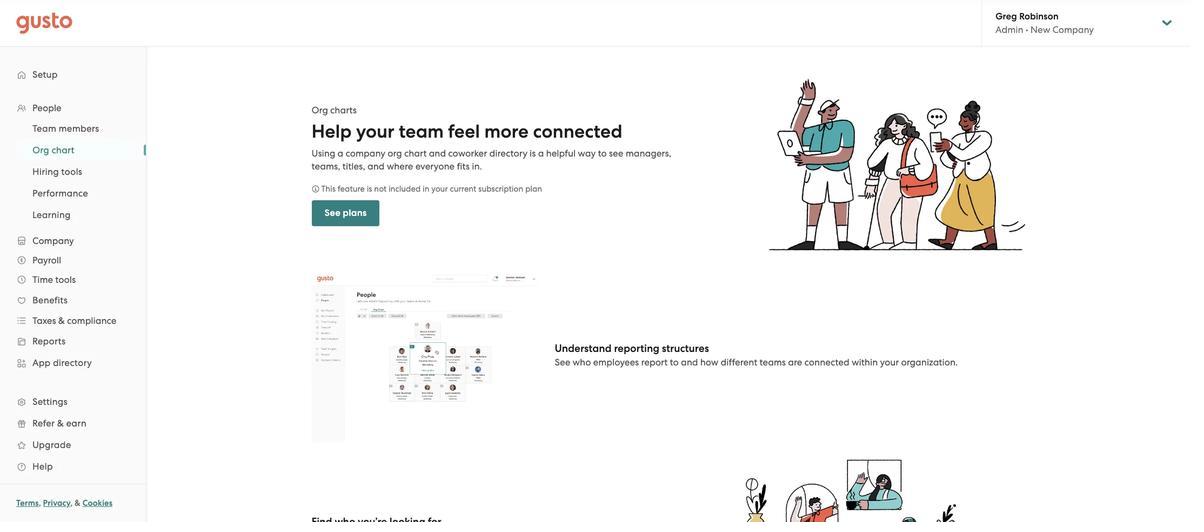 Task type: describe. For each thing, give the bounding box(es) containing it.
subscription
[[479, 184, 524, 194]]

to inside org charts help your team feel more connected using a company org chart and coworker directory is a helpful way to see managers, teams, titles, and where everyone fits in.
[[598, 148, 607, 159]]

list containing people
[[0, 98, 146, 478]]

directory inside gusto navigation element
[[53, 358, 92, 369]]

1 , from the left
[[39, 499, 41, 509]]

understand
[[555, 343, 612, 355]]

how
[[701, 358, 719, 368]]

greg
[[996, 11, 1018, 22]]

way
[[578, 148, 596, 159]]

see plans button
[[312, 200, 380, 226]]

1 a from the left
[[338, 148, 344, 159]]

help link
[[11, 457, 135, 477]]

are
[[789, 358, 803, 368]]

performance link
[[19, 184, 135, 203]]

this feature is not included in your current subscription plan
[[319, 184, 542, 194]]

charts
[[330, 105, 357, 116]]

setup link
[[11, 65, 135, 84]]

feel
[[448, 120, 480, 143]]

tools for time tools
[[55, 275, 76, 286]]

hiring tools link
[[19, 162, 135, 182]]

privacy link
[[43, 499, 70, 509]]

where
[[387, 161, 413, 172]]

2 vertical spatial &
[[75, 499, 81, 509]]

benefits
[[32, 295, 68, 306]]

terms , privacy , & cookies
[[16, 499, 113, 509]]

directory inside org charts help your team feel more connected using a company org chart and coworker directory is a helpful way to see managers, teams, titles, and where everyone fits in.
[[490, 148, 528, 159]]

more
[[485, 120, 529, 143]]

greg robinson admin • new company
[[996, 11, 1095, 35]]

not
[[374, 184, 387, 194]]

current
[[450, 184, 477, 194]]

cookies button
[[83, 497, 113, 510]]

company inside dropdown button
[[32, 236, 74, 247]]

refer & earn
[[32, 419, 86, 429]]

people
[[32, 103, 62, 114]]

app
[[32, 358, 51, 369]]

organization.
[[902, 358, 958, 368]]

team members link
[[19, 119, 135, 138]]

terms
[[16, 499, 39, 509]]

your inside org charts help your team feel more connected using a company org chart and coworker directory is a helpful way to see managers, teams, titles, and where everyone fits in.
[[356, 120, 395, 143]]

team members
[[32, 123, 99, 134]]

helpful
[[546, 148, 576, 159]]

and inside understand reporting structures see who employees report to and how different teams are connected within your organization.
[[681, 358, 698, 368]]

gusto navigation element
[[0, 47, 146, 495]]

performance
[[32, 188, 88, 199]]

taxes
[[32, 316, 56, 327]]

in.
[[472, 161, 482, 172]]

upgrade
[[32, 440, 71, 451]]

team
[[399, 120, 444, 143]]

reports
[[32, 336, 66, 347]]

robinson
[[1020, 11, 1059, 22]]

help inside gusto navigation element
[[32, 462, 53, 473]]

included
[[389, 184, 421, 194]]

company button
[[11, 231, 135, 251]]

within
[[852, 358, 878, 368]]

everyone
[[416, 161, 455, 172]]

refer & earn link
[[11, 414, 135, 434]]

2 , from the left
[[70, 499, 73, 509]]

your inside understand reporting structures see who employees report to and how different teams are connected within your organization.
[[881, 358, 899, 368]]

chart inside list
[[52, 145, 75, 156]]

time tools button
[[11, 270, 135, 290]]

time
[[32, 275, 53, 286]]

settings link
[[11, 393, 135, 412]]

in
[[423, 184, 430, 194]]

hiring
[[32, 167, 59, 177]]

fits
[[457, 161, 470, 172]]

terms link
[[16, 499, 39, 509]]

see inside button
[[325, 207, 341, 219]]

tools for hiring tools
[[61, 167, 82, 177]]

learning link
[[19, 205, 135, 225]]

refer
[[32, 419, 55, 429]]

managers,
[[626, 148, 672, 159]]

1 horizontal spatial and
[[429, 148, 446, 159]]

earn
[[66, 419, 86, 429]]

is inside org charts help your team feel more connected using a company org chart and coworker directory is a helpful way to see managers, teams, titles, and where everyone fits in.
[[530, 148, 536, 159]]

benefits link
[[11, 291, 135, 310]]

members
[[59, 123, 99, 134]]

list containing team members
[[0, 118, 146, 226]]

different
[[721, 358, 758, 368]]



Task type: vqa. For each thing, say whether or not it's contained in the screenshot.
quick
no



Task type: locate. For each thing, give the bounding box(es) containing it.
admin
[[996, 24, 1024, 35]]

org inside org chart link
[[32, 145, 49, 156]]

understand reporting structures see who employees report to and how different teams are connected within your organization.
[[555, 343, 958, 368]]

org
[[312, 105, 328, 116], [32, 145, 49, 156]]

list
[[0, 98, 146, 478], [0, 118, 146, 226]]

chart down team members
[[52, 145, 75, 156]]

, left privacy
[[39, 499, 41, 509]]

1 horizontal spatial org
[[312, 105, 328, 116]]

0 horizontal spatial connected
[[533, 120, 623, 143]]

your up "company"
[[356, 120, 395, 143]]

and down "company"
[[368, 161, 385, 172]]

to
[[598, 148, 607, 159], [670, 358, 679, 368]]

settings
[[32, 397, 68, 408]]

1 vertical spatial &
[[57, 419, 64, 429]]

feature
[[338, 184, 365, 194]]

privacy
[[43, 499, 70, 509]]

1 horizontal spatial is
[[530, 148, 536, 159]]

0 vertical spatial company
[[1053, 24, 1095, 35]]

team
[[32, 123, 56, 134]]

2 horizontal spatial and
[[681, 358, 698, 368]]

0 vertical spatial help
[[312, 120, 352, 143]]

1 horizontal spatial connected
[[805, 358, 850, 368]]

connected inside understand reporting structures see who employees report to and how different teams are connected within your organization.
[[805, 358, 850, 368]]

see left "who"
[[555, 358, 571, 368]]

•
[[1026, 24, 1029, 35]]

0 horizontal spatial chart
[[52, 145, 75, 156]]

1 vertical spatial company
[[32, 236, 74, 247]]

2 vertical spatial and
[[681, 358, 698, 368]]

app directory
[[32, 358, 92, 369]]

&
[[58, 316, 65, 327], [57, 419, 64, 429], [75, 499, 81, 509]]

see plans
[[325, 207, 367, 219]]

org chart link
[[19, 141, 135, 160]]

connected
[[533, 120, 623, 143], [805, 358, 850, 368]]

your
[[356, 120, 395, 143], [432, 184, 448, 194], [881, 358, 899, 368]]

and up everyone
[[429, 148, 446, 159]]

app directory link
[[11, 354, 135, 373]]

0 vertical spatial org
[[312, 105, 328, 116]]

0 horizontal spatial company
[[32, 236, 74, 247]]

tools
[[61, 167, 82, 177], [55, 275, 76, 286]]

0 vertical spatial &
[[58, 316, 65, 327]]

2 list from the top
[[0, 118, 146, 226]]

see
[[609, 148, 624, 159]]

your right in
[[432, 184, 448, 194]]

& right taxes
[[58, 316, 65, 327]]

2 horizontal spatial your
[[881, 358, 899, 368]]

1 horizontal spatial company
[[1053, 24, 1095, 35]]

chart up where
[[404, 148, 427, 159]]

1 vertical spatial tools
[[55, 275, 76, 286]]

company inside greg robinson admin • new company
[[1053, 24, 1095, 35]]

1 vertical spatial see
[[555, 358, 571, 368]]

0 horizontal spatial and
[[368, 161, 385, 172]]

time tools
[[32, 275, 76, 286]]

tools inside "link"
[[61, 167, 82, 177]]

connected up way
[[533, 120, 623, 143]]

, left cookies button
[[70, 499, 73, 509]]

1 horizontal spatial directory
[[490, 148, 528, 159]]

1 vertical spatial your
[[432, 184, 448, 194]]

chart
[[52, 145, 75, 156], [404, 148, 427, 159]]

is left not
[[367, 184, 372, 194]]

1 vertical spatial help
[[32, 462, 53, 473]]

& left earn
[[57, 419, 64, 429]]

org down team
[[32, 145, 49, 156]]

0 horizontal spatial your
[[356, 120, 395, 143]]

company right new
[[1053, 24, 1095, 35]]

hiring tools
[[32, 167, 82, 177]]

cookies
[[83, 499, 113, 509]]

plan
[[526, 184, 542, 194]]

& inside dropdown button
[[58, 316, 65, 327]]

0 vertical spatial see
[[325, 207, 341, 219]]

taxes & compliance button
[[11, 311, 135, 331]]

org for org chart
[[32, 145, 49, 156]]

upgrade link
[[11, 436, 135, 455]]

1 vertical spatial org
[[32, 145, 49, 156]]

chart inside org charts help your team feel more connected using a company org chart and coworker directory is a helpful way to see managers, teams, titles, and where everyone fits in.
[[404, 148, 427, 159]]

is left helpful
[[530, 148, 536, 159]]

teams
[[760, 358, 786, 368]]

see inside understand reporting structures see who employees report to and how different teams are connected within your organization.
[[555, 358, 571, 368]]

& left cookies button
[[75, 499, 81, 509]]

0 horizontal spatial help
[[32, 462, 53, 473]]

org inside org charts help your team feel more connected using a company org chart and coworker directory is a helpful way to see managers, teams, titles, and where everyone fits in.
[[312, 105, 328, 116]]

company up payroll
[[32, 236, 74, 247]]

is
[[530, 148, 536, 159], [367, 184, 372, 194]]

1 vertical spatial to
[[670, 358, 679, 368]]

org charts help your team feel more connected using a company org chart and coworker directory is a helpful way to see managers, teams, titles, and where everyone fits in.
[[312, 105, 672, 172]]

0 horizontal spatial ,
[[39, 499, 41, 509]]

tools down payroll dropdown button
[[55, 275, 76, 286]]

0 horizontal spatial org
[[32, 145, 49, 156]]

connected right are in the right bottom of the page
[[805, 358, 850, 368]]

& for compliance
[[58, 316, 65, 327]]

and
[[429, 148, 446, 159], [368, 161, 385, 172], [681, 358, 698, 368]]

1 list from the top
[[0, 98, 146, 478]]

reports link
[[11, 332, 135, 351]]

org left charts
[[312, 105, 328, 116]]

1 horizontal spatial to
[[670, 358, 679, 368]]

setup
[[32, 69, 58, 80]]

org chart screen image
[[312, 273, 539, 443]]

compliance
[[67, 316, 116, 327]]

& for earn
[[57, 419, 64, 429]]

structures
[[662, 343, 709, 355]]

org
[[388, 148, 402, 159]]

to inside understand reporting structures see who employees report to and how different teams are connected within your organization.
[[670, 358, 679, 368]]

connected inside org charts help your team feel more connected using a company org chart and coworker directory is a helpful way to see managers, teams, titles, and where everyone fits in.
[[533, 120, 623, 143]]

0 horizontal spatial to
[[598, 148, 607, 159]]

0 horizontal spatial a
[[338, 148, 344, 159]]

0 vertical spatial to
[[598, 148, 607, 159]]

and down structures
[[681, 358, 698, 368]]

payroll button
[[11, 251, 135, 270]]

who
[[573, 358, 591, 368]]

tools inside dropdown button
[[55, 275, 76, 286]]

a right "using"
[[338, 148, 344, 159]]

0 vertical spatial is
[[530, 148, 536, 159]]

help up "using"
[[312, 120, 352, 143]]

payroll
[[32, 255, 61, 266]]

directory down reports "link"
[[53, 358, 92, 369]]

people button
[[11, 98, 135, 118]]

1 horizontal spatial your
[[432, 184, 448, 194]]

taxes & compliance
[[32, 316, 116, 327]]

1 vertical spatial is
[[367, 184, 372, 194]]

0 horizontal spatial is
[[367, 184, 372, 194]]

this
[[321, 184, 336, 194]]

,
[[39, 499, 41, 509], [70, 499, 73, 509]]

1 vertical spatial connected
[[805, 358, 850, 368]]

1 horizontal spatial chart
[[404, 148, 427, 159]]

employees
[[593, 358, 639, 368]]

see left plans
[[325, 207, 341, 219]]

see
[[325, 207, 341, 219], [555, 358, 571, 368]]

new
[[1031, 24, 1051, 35]]

org for org charts help your team feel more connected using a company org chart and coworker directory is a helpful way to see managers, teams, titles, and where everyone fits in.
[[312, 105, 328, 116]]

1 vertical spatial and
[[368, 161, 385, 172]]

2 vertical spatial your
[[881, 358, 899, 368]]

your right within
[[881, 358, 899, 368]]

using
[[312, 148, 335, 159]]

0 horizontal spatial directory
[[53, 358, 92, 369]]

1 horizontal spatial help
[[312, 120, 352, 143]]

0 vertical spatial directory
[[490, 148, 528, 159]]

company
[[346, 148, 386, 159]]

tools up performance link
[[61, 167, 82, 177]]

0 vertical spatial and
[[429, 148, 446, 159]]

help inside org charts help your team feel more connected using a company org chart and coworker directory is a helpful way to see managers, teams, titles, and where everyone fits in.
[[312, 120, 352, 143]]

home image
[[16, 12, 72, 34]]

coworker
[[448, 148, 487, 159]]

1 vertical spatial directory
[[53, 358, 92, 369]]

1 horizontal spatial a
[[538, 148, 544, 159]]

to left see
[[598, 148, 607, 159]]

2 a from the left
[[538, 148, 544, 159]]

a left helpful
[[538, 148, 544, 159]]

0 horizontal spatial see
[[325, 207, 341, 219]]

company
[[1053, 24, 1095, 35], [32, 236, 74, 247]]

reporting
[[614, 343, 660, 355]]

titles,
[[343, 161, 365, 172]]

0 vertical spatial tools
[[61, 167, 82, 177]]

1 horizontal spatial see
[[555, 358, 571, 368]]

org chart
[[32, 145, 75, 156]]

directory down more
[[490, 148, 528, 159]]

plans
[[343, 207, 367, 219]]

teams,
[[312, 161, 340, 172]]

help
[[312, 120, 352, 143], [32, 462, 53, 473]]

0 vertical spatial connected
[[533, 120, 623, 143]]

1 horizontal spatial ,
[[70, 499, 73, 509]]

report
[[642, 358, 668, 368]]

to down structures
[[670, 358, 679, 368]]

help down upgrade
[[32, 462, 53, 473]]

0 vertical spatial your
[[356, 120, 395, 143]]

learning
[[32, 210, 71, 221]]



